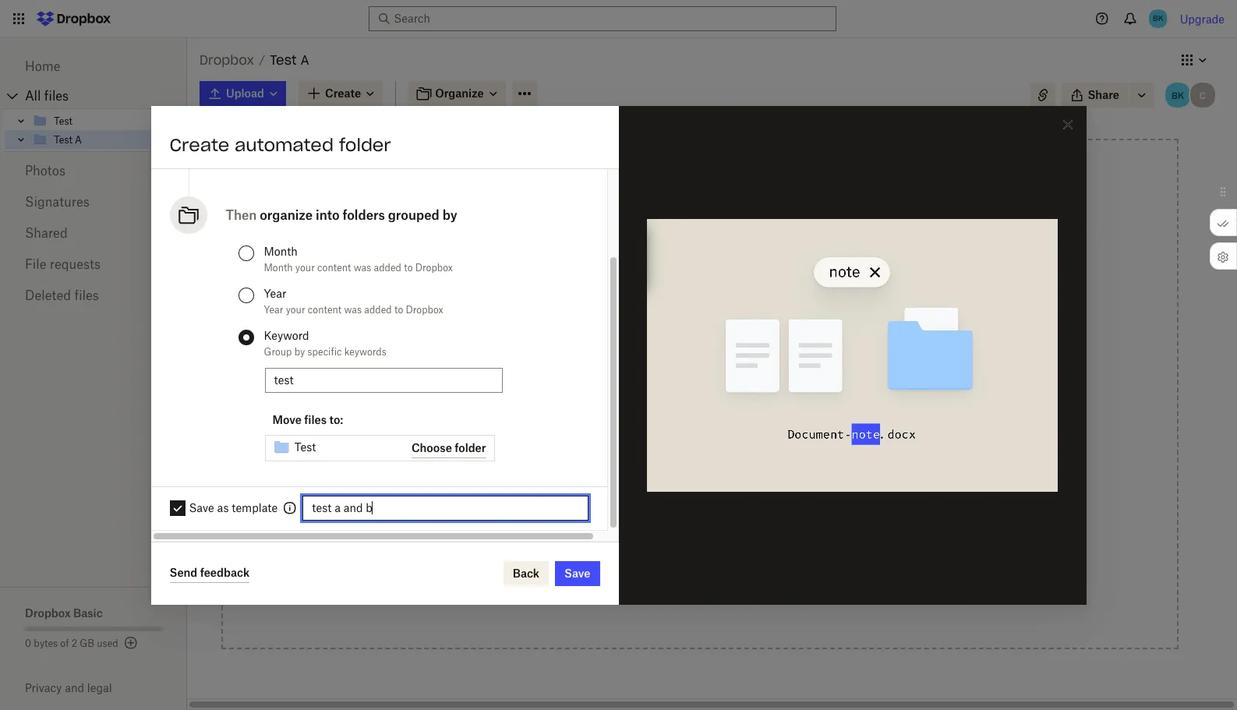Task type: locate. For each thing, give the bounding box(es) containing it.
by inside keyword group by specific keywords
[[295, 346, 305, 358]]

to down the grouped at the left top of the page
[[404, 262, 413, 273]]

keyword group by specific keywords
[[264, 329, 387, 358]]

files down file requests "link"
[[74, 288, 99, 303]]

added inside month month your content was added to dropbox
[[374, 262, 402, 273]]

use
[[647, 310, 666, 324]]

1 horizontal spatial and
[[639, 560, 659, 573]]

all
[[25, 88, 41, 104]]

1 vertical spatial was
[[344, 304, 362, 315]]

0 vertical spatial month
[[264, 244, 298, 258]]

0 vertical spatial save
[[189, 501, 214, 514]]

Type your keyword text field
[[274, 372, 493, 389]]

test up test a
[[54, 115, 72, 127]]

1 vertical spatial your
[[286, 304, 305, 315]]

move files to:
[[273, 413, 343, 426]]

keywords
[[344, 346, 387, 358]]

1 vertical spatial save
[[565, 567, 591, 580]]

added up keywords
[[364, 304, 392, 315]]

files left to:
[[304, 413, 327, 426]]

save as template
[[189, 501, 278, 514]]

folders
[[343, 207, 385, 223]]

files right request at the bottom of page
[[652, 516, 674, 530]]

share right save button
[[605, 560, 637, 573]]

files inside create automated folder dialog
[[304, 413, 327, 426]]

specific
[[308, 346, 342, 358]]

1 month from the top
[[264, 244, 298, 258]]

save for save
[[565, 567, 591, 580]]

0 vertical spatial added
[[374, 262, 402, 273]]

group
[[2, 108, 187, 152]]

save
[[189, 501, 214, 514], [565, 567, 591, 580]]

back
[[513, 567, 540, 580]]

files for drop
[[662, 293, 685, 306]]

0 horizontal spatial share
[[605, 560, 637, 573]]

from down add
[[701, 429, 726, 442]]

then
[[226, 207, 257, 223]]

all files link
[[25, 83, 187, 108]]

of
[[60, 638, 69, 650]]

share left you're the owner icon
[[1088, 88, 1120, 101]]

dropbox basic
[[25, 607, 103, 620]]

0 vertical spatial was
[[354, 262, 371, 273]]

1 vertical spatial by
[[295, 346, 305, 358]]

by
[[443, 207, 457, 223], [295, 346, 305, 358]]

signatures
[[25, 194, 90, 210]]

your up 'keyword'
[[286, 304, 305, 315]]

0 horizontal spatial save
[[189, 501, 214, 514]]

a
[[301, 52, 309, 68], [75, 134, 82, 145]]

1 horizontal spatial folder
[[455, 441, 486, 455]]

and left manage at the bottom of the page
[[639, 560, 659, 573]]

share button
[[1062, 83, 1129, 108]]

was inside year year your content was added to dropbox
[[344, 304, 362, 315]]

0 vertical spatial by
[[443, 207, 457, 223]]

files inside button
[[652, 516, 674, 530]]

share for share
[[1088, 88, 1120, 101]]

shared link
[[25, 218, 162, 249]]

month right month option
[[264, 244, 298, 258]]

legal
[[87, 682, 112, 695]]

added up year year your content was added to dropbox at the left top of the page
[[374, 262, 402, 273]]

and left legal
[[65, 682, 84, 695]]

was up keyword group by specific keywords
[[344, 304, 362, 315]]

content right add
[[728, 389, 769, 402]]

test inside "link"
[[54, 115, 72, 127]]

content up year year your content was added to dropbox at the left top of the page
[[317, 262, 351, 273]]

0 vertical spatial your
[[295, 262, 315, 273]]

0 horizontal spatial by
[[295, 346, 305, 358]]

ways
[[662, 389, 689, 402]]

added inside year year your content was added to dropbox
[[364, 304, 392, 315]]

test down move files to: on the bottom of the page
[[294, 440, 316, 453]]

0 vertical spatial a
[[301, 52, 309, 68]]

was inside month month your content was added to dropbox
[[354, 262, 371, 273]]

1 horizontal spatial by
[[443, 207, 457, 223]]

files inside tree
[[44, 88, 69, 104]]

share
[[1088, 88, 1120, 101], [605, 560, 637, 573]]

privacy and legal link
[[25, 682, 187, 695]]

1 vertical spatial from
[[644, 473, 669, 486]]

or
[[634, 310, 644, 324]]

1 vertical spatial a
[[75, 134, 82, 145]]

to
[[404, 262, 413, 273], [714, 293, 725, 306], [395, 304, 403, 315], [691, 389, 702, 402]]

2 vertical spatial your
[[729, 429, 752, 442]]

save inside button
[[565, 567, 591, 580]]

month
[[264, 244, 298, 258], [264, 262, 293, 273]]

0 vertical spatial from
[[701, 429, 726, 442]]

0 vertical spatial share
[[1088, 88, 1120, 101]]

to right here
[[714, 293, 725, 306]]

2
[[72, 638, 77, 650]]

0 horizontal spatial folder
[[339, 134, 391, 156]]

1 vertical spatial content
[[308, 304, 342, 315]]

folder inside button
[[455, 441, 486, 455]]

the
[[669, 310, 685, 324]]

2 year from the top
[[264, 304, 283, 315]]

1 vertical spatial added
[[364, 304, 392, 315]]

save button
[[555, 561, 600, 586]]

0 horizontal spatial and
[[65, 682, 84, 695]]

1 vertical spatial share
[[605, 560, 637, 573]]

to down month month your content was added to dropbox
[[395, 304, 403, 315]]

save right back
[[565, 567, 591, 580]]

folder up folders
[[339, 134, 391, 156]]

photos
[[25, 163, 65, 179]]

content for month
[[317, 262, 351, 273]]

0 vertical spatial content
[[317, 262, 351, 273]]

content up keyword group by specific keywords
[[308, 304, 342, 315]]

from right import
[[644, 473, 669, 486]]

year up 'keyword'
[[264, 304, 283, 315]]

1 vertical spatial and
[[65, 682, 84, 695]]

into
[[316, 207, 340, 223]]

a down test "link"
[[75, 134, 82, 145]]

more ways to add content
[[631, 389, 769, 402]]

a right /
[[301, 52, 309, 68]]

content inside year year your content was added to dropbox
[[308, 304, 342, 315]]

content
[[317, 262, 351, 273], [308, 304, 342, 315], [728, 389, 769, 402]]

Keyword radio
[[238, 329, 254, 345]]

more
[[631, 389, 659, 402]]

test up the photos
[[54, 134, 72, 145]]

dropbox
[[200, 52, 254, 68], [415, 262, 453, 273], [406, 304, 444, 315], [25, 607, 71, 620]]

desktop
[[755, 429, 796, 442]]

send feedback button
[[170, 564, 250, 583]]

folder inside the more ways to add content element
[[669, 429, 698, 442]]

content inside month month your content was added to dropbox
[[317, 262, 351, 273]]

share inside the more ways to add content element
[[605, 560, 637, 573]]

year right year option
[[264, 287, 287, 300]]

here
[[687, 293, 711, 306]]

basic
[[73, 607, 103, 620]]

files inside drop files here to upload, or use the 'upload' button
[[662, 293, 685, 306]]

organize into folders grouped by
[[260, 207, 457, 223]]

upload,
[[728, 293, 767, 306]]

drive
[[712, 473, 739, 486]]

files for move
[[304, 413, 327, 426]]

1 horizontal spatial share
[[1088, 88, 1120, 101]]

was
[[354, 262, 371, 273], [344, 304, 362, 315]]

more ways to add content element
[[568, 388, 833, 598]]

1 vertical spatial month
[[264, 262, 293, 273]]

import
[[605, 473, 641, 486]]

and inside button
[[639, 560, 659, 573]]

2 horizontal spatial folder
[[669, 429, 698, 442]]

0 vertical spatial year
[[264, 287, 287, 300]]

0 horizontal spatial a
[[75, 134, 82, 145]]

was up year year your content was added to dropbox at the left top of the page
[[354, 262, 371, 273]]

from
[[701, 429, 726, 442], [644, 473, 669, 486]]

year
[[264, 287, 287, 300], [264, 304, 283, 315]]

to inside year year your content was added to dropbox
[[395, 304, 403, 315]]

folder right this
[[669, 429, 698, 442]]

folder for this
[[669, 429, 698, 442]]

1 vertical spatial year
[[264, 304, 283, 315]]

save left 'as'
[[189, 501, 214, 514]]

month down organize
[[264, 262, 293, 273]]

by right the grouped at the left top of the page
[[443, 207, 457, 223]]

by down 'keyword'
[[295, 346, 305, 358]]

feedback
[[200, 566, 250, 579]]

0 vertical spatial and
[[639, 560, 659, 573]]

your down organize
[[295, 262, 315, 273]]

your
[[295, 262, 315, 273], [286, 304, 305, 315], [729, 429, 752, 442]]

0 horizontal spatial from
[[644, 473, 669, 486]]

button
[[732, 310, 767, 324]]

folder right choose
[[455, 441, 486, 455]]

home
[[25, 58, 60, 74]]

create automated folder
[[170, 134, 391, 156]]

1 horizontal spatial from
[[701, 429, 726, 442]]

your for year
[[286, 304, 305, 315]]

as
[[217, 501, 229, 514]]

and for manage
[[639, 560, 659, 573]]

gb
[[80, 638, 94, 650]]

dropbox inside year year your content was added to dropbox
[[406, 304, 444, 315]]

your inside year year your content was added to dropbox
[[286, 304, 305, 315]]

access
[[605, 429, 643, 442]]

0
[[25, 638, 31, 650]]

1 horizontal spatial save
[[565, 567, 591, 580]]

files up the
[[662, 293, 685, 306]]

your left desktop
[[729, 429, 752, 442]]

create automated folder dialog
[[151, 50, 1087, 605]]

your inside month month your content was added to dropbox
[[295, 262, 315, 273]]

added
[[374, 262, 402, 273], [364, 304, 392, 315]]

files right all
[[44, 88, 69, 104]]



Task type: vqa. For each thing, say whether or not it's contained in the screenshot.
Month OPTION
yes



Task type: describe. For each thing, give the bounding box(es) containing it.
access this folder from your desktop
[[605, 429, 796, 442]]

upgrade link
[[1180, 12, 1225, 25]]

added for month
[[374, 262, 402, 273]]

import from google drive
[[605, 473, 739, 486]]

a inside tree
[[75, 134, 82, 145]]

test right /
[[270, 52, 297, 68]]

choose folder
[[412, 441, 486, 455]]

content for year
[[308, 304, 342, 315]]

to inside drop files here to upload, or use the 'upload' button
[[714, 293, 725, 306]]

files for request
[[652, 516, 674, 530]]

and for legal
[[65, 682, 84, 695]]

share and manage button
[[571, 551, 830, 583]]

create
[[170, 134, 229, 156]]

upgrade
[[1180, 12, 1225, 25]]

file
[[25, 257, 46, 272]]

month month your content was added to dropbox
[[264, 244, 453, 273]]

request files
[[605, 516, 674, 530]]

choose folder button
[[379, 436, 486, 458]]

deleted files
[[25, 288, 99, 303]]

grouped
[[388, 207, 440, 223]]

folder for automated
[[339, 134, 391, 156]]

google
[[672, 473, 709, 486]]

files for deleted
[[74, 288, 99, 303]]

dropbox logo - go to the homepage image
[[31, 6, 116, 31]]

photos link
[[25, 155, 162, 186]]

add
[[705, 389, 725, 402]]

share and manage
[[605, 560, 705, 573]]

used
[[97, 638, 118, 650]]

organize
[[260, 207, 313, 223]]

get more space image
[[121, 634, 140, 653]]

test inside create automated folder dialog
[[294, 440, 316, 453]]

was for month
[[354, 262, 371, 273]]

2 vertical spatial content
[[728, 389, 769, 402]]

bytes
[[34, 638, 58, 650]]

Month radio
[[238, 245, 254, 261]]

requests
[[50, 257, 101, 272]]

Workflow template name text field
[[312, 499, 579, 517]]

group containing test
[[2, 108, 187, 152]]

'upload'
[[688, 310, 729, 324]]

year year your content was added to dropbox
[[264, 287, 444, 315]]

to inside month month your content was added to dropbox
[[404, 262, 413, 273]]

added for year
[[364, 304, 392, 315]]

1 horizontal spatial a
[[301, 52, 309, 68]]

0 bytes of 2 gb used
[[25, 638, 118, 650]]

2 month from the top
[[264, 262, 293, 273]]

home link
[[25, 51, 162, 82]]

deleted files link
[[25, 280, 162, 311]]

files for all
[[44, 88, 69, 104]]

global header element
[[0, 0, 1238, 38]]

choose
[[412, 441, 452, 455]]

your inside the more ways to add content element
[[729, 429, 752, 442]]

all files tree
[[2, 83, 187, 152]]

christinaovera9@gmail.com hasn't added this to their dropbox yet image
[[1189, 81, 1217, 109]]

test a link
[[32, 130, 172, 149]]

file requests
[[25, 257, 101, 272]]

shared
[[25, 225, 68, 241]]

request files button
[[571, 508, 830, 539]]

manage
[[662, 560, 705, 573]]

dropbox link
[[200, 50, 254, 70]]

keyword
[[264, 329, 309, 342]]

test link
[[32, 112, 172, 130]]

share for share and manage
[[605, 560, 637, 573]]

Year radio
[[238, 287, 254, 303]]

this
[[646, 429, 666, 442]]

1 year from the top
[[264, 287, 287, 300]]

you're the owner image
[[1164, 81, 1192, 109]]

signatures link
[[25, 186, 162, 218]]

dropbox inside month month your content was added to dropbox
[[415, 262, 453, 273]]

template
[[232, 501, 278, 514]]

move
[[273, 413, 302, 426]]

/
[[259, 53, 265, 66]]

privacy and legal
[[25, 682, 112, 695]]

send
[[170, 566, 197, 579]]

test a
[[54, 134, 82, 145]]

privacy
[[25, 682, 62, 695]]

to:
[[329, 413, 343, 426]]

group
[[264, 346, 292, 358]]

save for save as template
[[189, 501, 214, 514]]

drop
[[633, 293, 660, 306]]

drop files here to upload, or use the 'upload' button
[[633, 293, 767, 324]]

back button
[[504, 561, 549, 586]]

all files
[[25, 88, 69, 104]]

automated
[[235, 134, 334, 156]]

file requests link
[[25, 249, 162, 280]]

send feedback
[[170, 566, 250, 579]]

to left add
[[691, 389, 702, 402]]

request
[[605, 516, 649, 530]]

was for year
[[344, 304, 362, 315]]

dropbox / test a
[[200, 52, 309, 68]]

deleted
[[25, 288, 71, 303]]

your for month
[[295, 262, 315, 273]]



